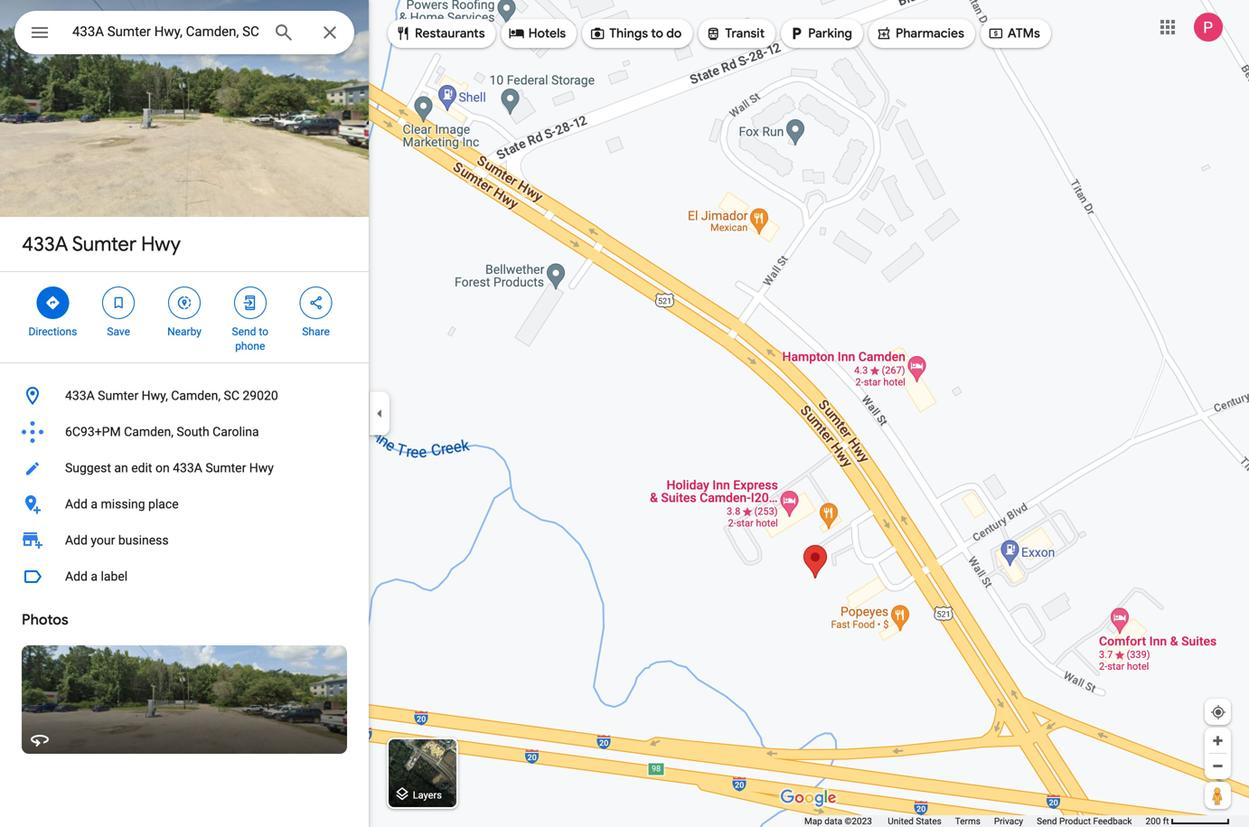 Task type: locate. For each thing, give the bounding box(es) containing it.

[[590, 24, 606, 43]]

433a sumter hwy main content
[[0, 0, 369, 827]]

sumter left hwy,
[[98, 388, 139, 403]]

add down suggest
[[65, 497, 88, 512]]

a
[[91, 497, 98, 512], [91, 569, 98, 584]]

parking
[[809, 25, 853, 42]]

 transit
[[706, 24, 765, 43]]

2 add from the top
[[65, 533, 88, 548]]


[[176, 293, 193, 313]]

business
[[118, 533, 169, 548]]

0 vertical spatial 433a
[[22, 231, 68, 257]]

0 horizontal spatial to
[[259, 326, 269, 338]]

hwy up 
[[141, 231, 181, 257]]

camden, inside button
[[124, 425, 174, 439]]

6c93+pm
[[65, 425, 121, 439]]

send for send product feedback
[[1037, 816, 1058, 827]]


[[29, 19, 51, 46]]

0 vertical spatial a
[[91, 497, 98, 512]]

433a right on
[[173, 461, 202, 476]]

0 vertical spatial add
[[65, 497, 88, 512]]

2 vertical spatial sumter
[[206, 461, 246, 476]]

1 vertical spatial sumter
[[98, 388, 139, 403]]

 search field
[[14, 11, 354, 58]]

show your location image
[[1211, 704, 1227, 721]]

add for add your business
[[65, 533, 88, 548]]

add a label
[[65, 569, 128, 584]]

1 vertical spatial 433a
[[65, 388, 95, 403]]

sumter inside button
[[206, 461, 246, 476]]

to up phone
[[259, 326, 269, 338]]

433a sumter hwy, camden, sc 29020 button
[[0, 378, 369, 414]]

1 a from the top
[[91, 497, 98, 512]]


[[876, 24, 893, 43]]

 things to do
[[590, 24, 682, 43]]

433a inside "button"
[[65, 388, 95, 403]]

 button
[[14, 11, 65, 58]]

a inside button
[[91, 497, 98, 512]]


[[45, 293, 61, 313]]

0 vertical spatial camden,
[[171, 388, 221, 403]]


[[242, 293, 258, 313]]

hotels
[[529, 25, 566, 42]]

footer
[[805, 816, 1146, 827]]

an
[[114, 461, 128, 476]]

hwy
[[141, 231, 181, 257], [249, 461, 274, 476]]

sumter
[[72, 231, 137, 257], [98, 388, 139, 403], [206, 461, 246, 476]]

a left label
[[91, 569, 98, 584]]

camden, down hwy,
[[124, 425, 174, 439]]

camden, left sc at left
[[171, 388, 221, 403]]

add for add a missing place
[[65, 497, 88, 512]]

suggest an edit on 433a sumter hwy
[[65, 461, 274, 476]]

1 horizontal spatial send
[[1037, 816, 1058, 827]]

to
[[651, 25, 664, 42], [259, 326, 269, 338]]

433a
[[22, 231, 68, 257], [65, 388, 95, 403], [173, 461, 202, 476]]

1 vertical spatial a
[[91, 569, 98, 584]]

add left label
[[65, 569, 88, 584]]

3 add from the top
[[65, 569, 88, 584]]

photos
[[22, 611, 68, 629]]

product
[[1060, 816, 1091, 827]]

 pharmacies
[[876, 24, 965, 43]]

add for add a label
[[65, 569, 88, 584]]

2 vertical spatial 433a
[[173, 461, 202, 476]]

to inside send to phone
[[259, 326, 269, 338]]

0 vertical spatial to
[[651, 25, 664, 42]]

433a up 
[[22, 231, 68, 257]]

a left missing
[[91, 497, 98, 512]]

 restaurants
[[395, 24, 485, 43]]

send left product
[[1037, 816, 1058, 827]]

1 vertical spatial add
[[65, 533, 88, 548]]

layers
[[413, 790, 442, 801]]

0 vertical spatial hwy
[[141, 231, 181, 257]]

sc
[[224, 388, 240, 403]]

send to phone
[[232, 326, 269, 353]]

None field
[[72, 21, 259, 43]]

camden,
[[171, 388, 221, 403], [124, 425, 174, 439]]

terms button
[[956, 816, 981, 827]]

to left do
[[651, 25, 664, 42]]

directions
[[28, 326, 77, 338]]

transit
[[725, 25, 765, 42]]

carolina
[[213, 425, 259, 439]]

1 vertical spatial to
[[259, 326, 269, 338]]

sumter up 
[[72, 231, 137, 257]]

1 horizontal spatial hwy
[[249, 461, 274, 476]]

add inside 'button'
[[65, 569, 88, 584]]


[[111, 293, 127, 313]]

send inside button
[[1037, 816, 1058, 827]]

433a for 433a sumter hwy
[[22, 231, 68, 257]]

1 vertical spatial hwy
[[249, 461, 274, 476]]

1 add from the top
[[65, 497, 88, 512]]

sumter inside "button"
[[98, 388, 139, 403]]

hwy down carolina
[[249, 461, 274, 476]]

zoom in image
[[1212, 734, 1225, 748]]

send product feedback button
[[1037, 816, 1133, 827]]

send inside send to phone
[[232, 326, 256, 338]]

1 vertical spatial send
[[1037, 816, 1058, 827]]

footer containing map data ©2023
[[805, 816, 1146, 827]]

south
[[177, 425, 210, 439]]

add a label button
[[0, 559, 369, 595]]

0 vertical spatial sumter
[[72, 231, 137, 257]]


[[789, 24, 805, 43]]

a inside 'button'
[[91, 569, 98, 584]]

privacy button
[[995, 816, 1024, 827]]

0 horizontal spatial send
[[232, 326, 256, 338]]

united states button
[[888, 816, 942, 827]]

sumter down carolina
[[206, 461, 246, 476]]

1 horizontal spatial to
[[651, 25, 664, 42]]

a for label
[[91, 569, 98, 584]]

google account: payton hansen  
(payton.hansen@adept.ai) image
[[1195, 13, 1224, 42]]

add
[[65, 497, 88, 512], [65, 533, 88, 548], [65, 569, 88, 584]]

0 vertical spatial send
[[232, 326, 256, 338]]

1 vertical spatial camden,
[[124, 425, 174, 439]]

©2023
[[845, 816, 872, 827]]

433a up 6c93+pm
[[65, 388, 95, 403]]

send
[[232, 326, 256, 338], [1037, 816, 1058, 827]]

hwy,
[[142, 388, 168, 403]]

map data ©2023
[[805, 816, 875, 827]]

to inside  things to do
[[651, 25, 664, 42]]

sumter for hwy,
[[98, 388, 139, 403]]

2 vertical spatial add
[[65, 569, 88, 584]]

on
[[156, 461, 170, 476]]

add inside button
[[65, 497, 88, 512]]

add left your
[[65, 533, 88, 548]]

add a missing place
[[65, 497, 179, 512]]

2 a from the top
[[91, 569, 98, 584]]

send up phone
[[232, 326, 256, 338]]

actions for 433a sumter hwy region
[[0, 272, 369, 363]]



Task type: vqa. For each thing, say whether or not it's contained in the screenshot.
bottom to
yes



Task type: describe. For each thing, give the bounding box(es) containing it.
send product feedback
[[1037, 816, 1133, 827]]


[[706, 24, 722, 43]]

200 ft
[[1146, 816, 1170, 827]]

feedback
[[1094, 816, 1133, 827]]

433a inside button
[[173, 461, 202, 476]]

433a sumter hwy
[[22, 231, 181, 257]]


[[395, 24, 411, 43]]

collapse side panel image
[[370, 404, 390, 424]]


[[308, 293, 324, 313]]

suggest an edit on 433a sumter hwy button
[[0, 450, 369, 487]]

pharmacies
[[896, 25, 965, 42]]

atms
[[1008, 25, 1041, 42]]

do
[[667, 25, 682, 42]]

missing
[[101, 497, 145, 512]]

433a for 433a sumter hwy, camden, sc 29020
[[65, 388, 95, 403]]

states
[[916, 816, 942, 827]]

6c93+pm camden, south carolina
[[65, 425, 259, 439]]

map
[[805, 816, 823, 827]]

restaurants
[[415, 25, 485, 42]]

add a missing place button
[[0, 487, 369, 523]]

united
[[888, 816, 914, 827]]

6c93+pm camden, south carolina button
[[0, 414, 369, 450]]

show street view coverage image
[[1205, 782, 1232, 809]]

0 horizontal spatial hwy
[[141, 231, 181, 257]]

your
[[91, 533, 115, 548]]

privacy
[[995, 816, 1024, 827]]

433a sumter hwy, camden, sc 29020
[[65, 388, 278, 403]]

phone
[[235, 340, 265, 353]]

place
[[148, 497, 179, 512]]

a for missing
[[91, 497, 98, 512]]

200
[[1146, 816, 1161, 827]]

data
[[825, 816, 843, 827]]

zoom out image
[[1212, 760, 1225, 773]]

united states
[[888, 816, 942, 827]]

 parking
[[789, 24, 853, 43]]

add your business link
[[0, 523, 369, 559]]

terms
[[956, 816, 981, 827]]

none field inside 433a sumter hwy, camden, sc 29020 field
[[72, 21, 259, 43]]

save
[[107, 326, 130, 338]]

send for send to phone
[[232, 326, 256, 338]]

ft
[[1164, 816, 1170, 827]]

 hotels
[[509, 24, 566, 43]]

label
[[101, 569, 128, 584]]

edit
[[131, 461, 152, 476]]

nearby
[[167, 326, 202, 338]]


[[988, 24, 1005, 43]]

200 ft button
[[1146, 816, 1231, 827]]

footer inside google maps element
[[805, 816, 1146, 827]]

 atms
[[988, 24, 1041, 43]]

hwy inside button
[[249, 461, 274, 476]]

google maps element
[[0, 0, 1250, 827]]


[[509, 24, 525, 43]]

suggest
[[65, 461, 111, 476]]

29020
[[243, 388, 278, 403]]

add your business
[[65, 533, 169, 548]]

things
[[610, 25, 648, 42]]

share
[[302, 326, 330, 338]]

camden, inside "button"
[[171, 388, 221, 403]]

433A Sumter Hwy, Camden, SC 29020 field
[[14, 11, 354, 54]]

sumter for hwy
[[72, 231, 137, 257]]



